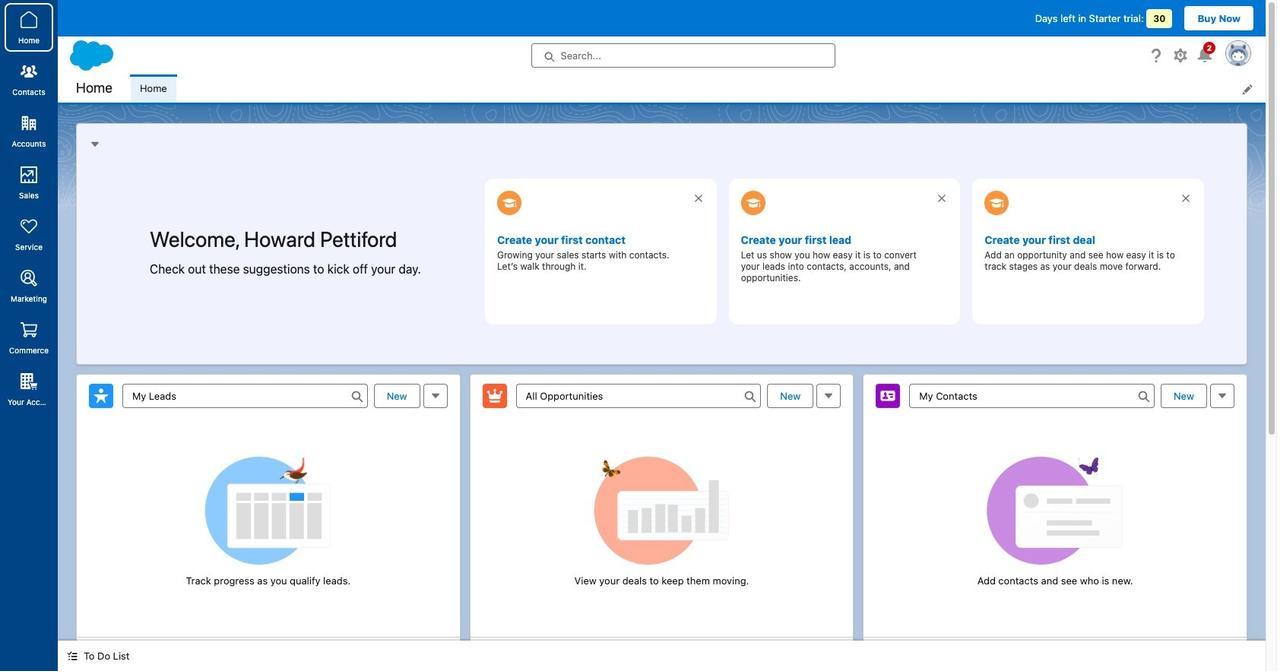 Task type: describe. For each thing, give the bounding box(es) containing it.
text default image
[[67, 651, 78, 662]]

2 select an option text field from the left
[[516, 384, 762, 408]]

1 select an option text field from the left
[[122, 384, 368, 408]]



Task type: locate. For each thing, give the bounding box(es) containing it.
1 horizontal spatial select an option text field
[[516, 384, 762, 408]]

list
[[131, 75, 1266, 103]]

Select an Option text field
[[122, 384, 368, 408], [516, 384, 762, 408]]

Select an Option text field
[[910, 384, 1155, 408]]

0 horizontal spatial select an option text field
[[122, 384, 368, 408]]



Task type: vqa. For each thing, say whether or not it's contained in the screenshot.
The Search All Reports... text box
no



